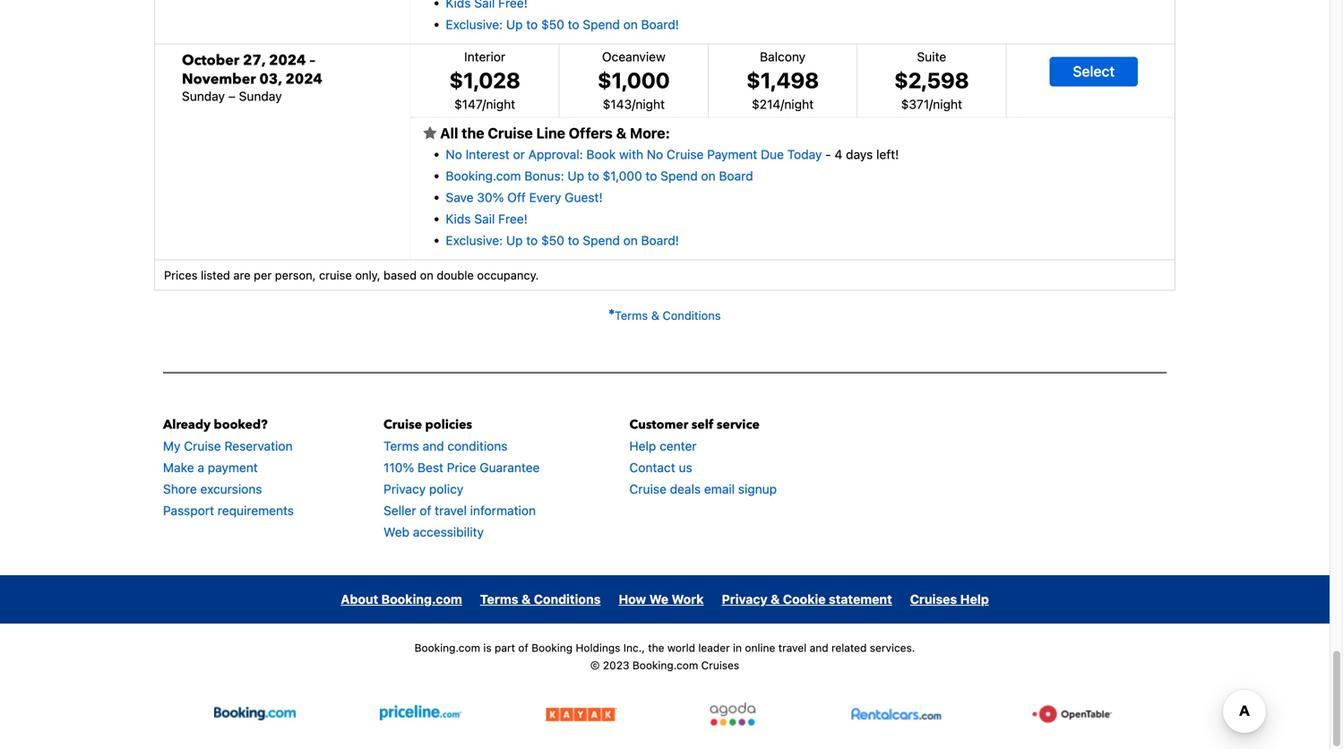 Task type: locate. For each thing, give the bounding box(es) containing it.
/ for $1,000
[[632, 97, 636, 111]]

board! inside no interest or approval: book with no cruise payment due today -                         4 days left! booking.com bonus: up to $1,000 to spend on board save 30% off every guest! kids sail free! exclusive: up to $50 to spend on board!
[[641, 233, 679, 248]]

cruises up services.
[[910, 592, 958, 607]]

0 horizontal spatial cruises
[[702, 659, 740, 672]]

on
[[624, 17, 638, 32], [701, 169, 716, 183], [624, 233, 638, 248], [420, 269, 434, 282]]

exclusive: inside no interest or approval: book with no cruise payment due today -                         4 days left! booking.com bonus: up to $1,000 to spend on board save 30% off every guest! kids sail free! exclusive: up to $50 to spend on board!
[[446, 233, 503, 248]]

/ inside balcony $1,498 $214 / night
[[781, 97, 785, 111]]

cruises down leader
[[702, 659, 740, 672]]

0 vertical spatial travel
[[435, 503, 467, 518]]

travel up accessibility
[[435, 503, 467, 518]]

0 vertical spatial board!
[[641, 17, 679, 32]]

0 horizontal spatial terms & conditions
[[480, 592, 601, 607]]

& inside sailing list element
[[616, 124, 627, 141]]

1 exclusive: from the top
[[446, 17, 503, 32]]

0 vertical spatial terms
[[615, 309, 648, 322]]

0 vertical spatial the
[[462, 124, 485, 141]]

3 night from the left
[[785, 97, 814, 111]]

1 vertical spatial –
[[228, 89, 236, 104]]

110%
[[384, 460, 414, 475]]

1 horizontal spatial cruises
[[910, 592, 958, 607]]

today
[[788, 147, 822, 162]]

work
[[672, 592, 704, 607]]

of
[[420, 503, 431, 518], [518, 642, 529, 655]]

0 vertical spatial conditions
[[663, 309, 721, 322]]

on left board
[[701, 169, 716, 183]]

spend down no interest or approval: book with no cruise payment due today link
[[661, 169, 698, 183]]

0 vertical spatial up
[[506, 17, 523, 32]]

4 night from the left
[[933, 97, 963, 111]]

exclusive: up interior
[[446, 17, 503, 32]]

accessibility
[[413, 525, 484, 540]]

0 horizontal spatial privacy
[[384, 482, 426, 497]]

2 vertical spatial spend
[[583, 233, 620, 248]]

terms
[[615, 309, 648, 322], [384, 439, 419, 454], [480, 592, 519, 607]]

no interest or approval: book with no cruise payment due today -                         4 days left! booking.com bonus: up to $1,000 to spend on board save 30% off every guest! kids sail free! exclusive: up to $50 to spend on board!
[[446, 147, 899, 248]]

1 horizontal spatial and
[[810, 642, 829, 655]]

cruise down 'more:'
[[667, 147, 704, 162]]

night inside balcony $1,498 $214 / night
[[785, 97, 814, 111]]

3 / from the left
[[781, 97, 785, 111]]

no down 'more:'
[[647, 147, 664, 162]]

booking.com down interest
[[446, 169, 521, 183]]

$50
[[541, 17, 565, 32], [541, 233, 565, 248]]

0 horizontal spatial no
[[446, 147, 462, 162]]

4
[[835, 147, 843, 162]]

night inside interior $1,028 $147 / night
[[486, 97, 516, 111]]

$1,000 down with
[[603, 169, 642, 183]]

privacy up seller
[[384, 482, 426, 497]]

privacy inside cruise policies terms and conditions 110% best price guarantee privacy policy seller of travel information web accessibility
[[384, 482, 426, 497]]

1 vertical spatial of
[[518, 642, 529, 655]]

travel inside cruise policies terms and conditions 110% best price guarantee privacy policy seller of travel information web accessibility
[[435, 503, 467, 518]]

/ inside oceanview $1,000 $143 / night
[[632, 97, 636, 111]]

night for $1,028
[[486, 97, 516, 111]]

0 horizontal spatial terms & conditions link
[[480, 592, 601, 607]]

save
[[446, 190, 474, 205]]

cruise policies terms and conditions 110% best price guarantee privacy policy seller of travel information web accessibility
[[384, 417, 540, 540]]

up up guest! at the top of page
[[568, 169, 584, 183]]

2 board! from the top
[[641, 233, 679, 248]]

sunday down october
[[182, 89, 225, 104]]

$214
[[752, 97, 781, 111]]

1 vertical spatial help
[[961, 592, 989, 607]]

board! down booking.com bonus: up to $1,000 to spend on board link
[[641, 233, 679, 248]]

1 horizontal spatial the
[[648, 642, 665, 655]]

1 night from the left
[[486, 97, 516, 111]]

– down october
[[228, 89, 236, 104]]

prices listed are per person, cruise only, based on double occupancy.
[[164, 269, 539, 282]]

-
[[826, 147, 832, 162]]

night down $1,498
[[785, 97, 814, 111]]

cruise up '110%'
[[384, 417, 422, 434]]

terms and conditions link
[[384, 439, 508, 454]]

balcony $1,498 $214 / night
[[747, 49, 819, 111]]

0 vertical spatial spend
[[583, 17, 620, 32]]

0 vertical spatial exclusive: up to $50 to spend on board! link
[[446, 17, 679, 32]]

privacy up in
[[722, 592, 768, 607]]

all the cruise line offers & more:
[[437, 124, 670, 141]]

is
[[484, 642, 492, 655]]

up up $1,028
[[506, 17, 523, 32]]

0 horizontal spatial of
[[420, 503, 431, 518]]

price
[[447, 460, 476, 475]]

contact us link
[[630, 460, 693, 475]]

no down all
[[446, 147, 462, 162]]

double
[[437, 269, 474, 282]]

$1,000
[[598, 68, 670, 93], [603, 169, 642, 183]]

03,
[[260, 69, 282, 89]]

/ inside interior $1,028 $147 / night
[[483, 97, 486, 111]]

october 27, 2024 – november 03, 2024 sunday – sunday
[[182, 51, 323, 104]]

of right part
[[518, 642, 529, 655]]

2 sunday from the left
[[239, 89, 282, 104]]

night up 'more:'
[[636, 97, 665, 111]]

/
[[483, 97, 486, 111], [632, 97, 636, 111], [781, 97, 785, 111], [930, 97, 933, 111]]

night down $1,028
[[486, 97, 516, 111]]

night inside oceanview $1,000 $143 / night
[[636, 97, 665, 111]]

world
[[668, 642, 696, 655]]

1 / from the left
[[483, 97, 486, 111]]

the right inc.,
[[648, 642, 665, 655]]

0 vertical spatial exclusive:
[[446, 17, 503, 32]]

up down free!
[[506, 233, 523, 248]]

4 / from the left
[[930, 97, 933, 111]]

1 vertical spatial cruises
[[702, 659, 740, 672]]

&
[[616, 124, 627, 141], [651, 309, 660, 322], [522, 592, 531, 607], [771, 592, 780, 607]]

2 no from the left
[[647, 147, 664, 162]]

cruise up a
[[184, 439, 221, 454]]

0 vertical spatial and
[[423, 439, 444, 454]]

of inside cruise policies terms and conditions 110% best price guarantee privacy policy seller of travel information web accessibility
[[420, 503, 431, 518]]

2 $50 from the top
[[541, 233, 565, 248]]

1 horizontal spatial of
[[518, 642, 529, 655]]

privacy
[[384, 482, 426, 497], [722, 592, 768, 607]]

0 horizontal spatial terms
[[384, 439, 419, 454]]

cruise inside no interest or approval: book with no cruise payment due today -                         4 days left! booking.com bonus: up to $1,000 to spend on board save 30% off every guest! kids sail free! exclusive: up to $50 to spend on board!
[[667, 147, 704, 162]]

–
[[310, 51, 315, 70], [228, 89, 236, 104]]

sunday down 27,
[[239, 89, 282, 104]]

the right all
[[462, 124, 485, 141]]

1 vertical spatial exclusive:
[[446, 233, 503, 248]]

1 horizontal spatial help
[[961, 592, 989, 607]]

board
[[719, 169, 753, 183]]

1 vertical spatial $1,000
[[603, 169, 642, 183]]

1 vertical spatial $50
[[541, 233, 565, 248]]

1 vertical spatial terms
[[384, 439, 419, 454]]

0 horizontal spatial and
[[423, 439, 444, 454]]

1 horizontal spatial conditions
[[663, 309, 721, 322]]

0 horizontal spatial the
[[462, 124, 485, 141]]

– right the 03,
[[310, 51, 315, 70]]

about booking.com
[[341, 592, 462, 607]]

shore excursions link
[[163, 482, 262, 497]]

exclusive: down sail
[[446, 233, 503, 248]]

1 vertical spatial exclusive: up to $50 to spend on board! link
[[446, 233, 679, 248]]

booking.com left is
[[415, 642, 481, 655]]

2 exclusive: from the top
[[446, 233, 503, 248]]

the inside sailing list element
[[462, 124, 485, 141]]

conditions
[[663, 309, 721, 322], [534, 592, 601, 607]]

november
[[182, 69, 256, 89]]

0 vertical spatial of
[[420, 503, 431, 518]]

us
[[679, 460, 693, 475]]

$371
[[901, 97, 930, 111]]

and inside cruise policies terms and conditions 110% best price guarantee privacy policy seller of travel information web accessibility
[[423, 439, 444, 454]]

cruises help
[[910, 592, 989, 607]]

night inside suite $2,598 $371 / night
[[933, 97, 963, 111]]

night for $2,598
[[933, 97, 963, 111]]

conditions up booking
[[534, 592, 601, 607]]

1 vertical spatial privacy
[[722, 592, 768, 607]]

holdings
[[576, 642, 621, 655]]

related
[[832, 642, 867, 655]]

$143
[[603, 97, 632, 111]]

no interest or approval: book with no cruise payment due today link
[[446, 147, 822, 162]]

and
[[423, 439, 444, 454], [810, 642, 829, 655]]

of down privacy policy link
[[420, 503, 431, 518]]

$1,000 inside no interest or approval: book with no cruise payment due today -                         4 days left! booking.com bonus: up to $1,000 to spend on board save 30% off every guest! kids sail free! exclusive: up to $50 to spend on board!
[[603, 169, 642, 183]]

terms inside cruise policies terms and conditions 110% best price guarantee privacy policy seller of travel information web accessibility
[[384, 439, 419, 454]]

cruises help link
[[910, 592, 989, 607]]

/ up 'more:'
[[632, 97, 636, 111]]

help inside the customer self service help center contact us cruise deals email signup
[[630, 439, 656, 454]]

$1,000 down oceanview
[[598, 68, 670, 93]]

0 vertical spatial help
[[630, 439, 656, 454]]

spend down guest! at the top of page
[[583, 233, 620, 248]]

1 vertical spatial travel
[[779, 642, 807, 655]]

to
[[526, 17, 538, 32], [568, 17, 580, 32], [588, 169, 599, 183], [646, 169, 657, 183], [526, 233, 538, 248], [568, 233, 580, 248]]

privacy & cookie statement link
[[722, 592, 893, 607]]

suite $2,598 $371 / night
[[895, 49, 969, 111]]

/ for $2,598
[[930, 97, 933, 111]]

a
[[198, 460, 204, 475]]

cruise down the contact
[[630, 482, 667, 497]]

1 vertical spatial spend
[[661, 169, 698, 183]]

0 vertical spatial terms & conditions link
[[609, 309, 721, 322]]

seller of travel information link
[[384, 503, 536, 518]]

spend up oceanview
[[583, 17, 620, 32]]

center
[[660, 439, 697, 454]]

up
[[506, 17, 523, 32], [568, 169, 584, 183], [506, 233, 523, 248]]

1 horizontal spatial travel
[[779, 642, 807, 655]]

conditions right asterisk icon
[[663, 309, 721, 322]]

travel right online
[[779, 642, 807, 655]]

statement
[[829, 592, 893, 607]]

exclusive: up to $50 to spend on board! link down every
[[446, 233, 679, 248]]

spend
[[583, 17, 620, 32], [661, 169, 698, 183], [583, 233, 620, 248]]

suite
[[917, 49, 947, 64]]

1 horizontal spatial no
[[647, 147, 664, 162]]

on right based
[[420, 269, 434, 282]]

1 horizontal spatial terms & conditions
[[615, 309, 721, 322]]

1 horizontal spatial sunday
[[239, 89, 282, 104]]

2 vertical spatial terms
[[480, 592, 519, 607]]

excursions
[[200, 482, 262, 497]]

every
[[529, 190, 562, 205]]

0 vertical spatial $50
[[541, 17, 565, 32]]

how we work
[[619, 592, 704, 607]]

cruise
[[488, 124, 533, 141], [667, 147, 704, 162], [384, 417, 422, 434], [184, 439, 221, 454], [630, 482, 667, 497]]

/ down $1,498
[[781, 97, 785, 111]]

night down "$2,598" on the right top of page
[[933, 97, 963, 111]]

customer
[[630, 417, 689, 434]]

0 vertical spatial –
[[310, 51, 315, 70]]

cookie
[[783, 592, 826, 607]]

1 vertical spatial and
[[810, 642, 829, 655]]

/ down $1,028
[[483, 97, 486, 111]]

star image
[[424, 126, 437, 141]]

1 vertical spatial the
[[648, 642, 665, 655]]

oceanview
[[602, 49, 666, 64]]

exclusive: up to $50 to spend on board! link up oceanview
[[446, 17, 679, 32]]

2 night from the left
[[636, 97, 665, 111]]

kayak image
[[546, 703, 617, 726]]

2 horizontal spatial terms
[[615, 309, 648, 322]]

line
[[536, 124, 566, 141]]

0 horizontal spatial –
[[228, 89, 236, 104]]

0 horizontal spatial sunday
[[182, 89, 225, 104]]

email
[[704, 482, 735, 497]]

asterisk image
[[609, 309, 615, 315]]

0 horizontal spatial travel
[[435, 503, 467, 518]]

board! up oceanview
[[641, 17, 679, 32]]

and up best
[[423, 439, 444, 454]]

interest
[[466, 147, 510, 162]]

and left related in the bottom of the page
[[810, 642, 829, 655]]

1 vertical spatial terms & conditions
[[480, 592, 601, 607]]

0 horizontal spatial help
[[630, 439, 656, 454]]

2024 right the 03,
[[286, 69, 323, 89]]

2 / from the left
[[632, 97, 636, 111]]

1 vertical spatial board!
[[641, 233, 679, 248]]

0 vertical spatial privacy
[[384, 482, 426, 497]]

1 vertical spatial terms & conditions link
[[480, 592, 601, 607]]

/ down "$2,598" on the right top of page
[[930, 97, 933, 111]]

0 horizontal spatial conditions
[[534, 592, 601, 607]]

/ inside suite $2,598 $371 / night
[[930, 97, 933, 111]]



Task type: describe. For each thing, give the bounding box(es) containing it.
0 vertical spatial $1,000
[[598, 68, 670, 93]]

passport requirements link
[[163, 503, 294, 518]]

save 30% off every guest! link
[[446, 190, 603, 205]]

privacy & cookie statement
[[722, 592, 893, 607]]

booking.com right about
[[382, 592, 462, 607]]

policies
[[425, 417, 472, 434]]

2 exclusive: up to $50 to spend on board! link from the top
[[446, 233, 679, 248]]

booked?
[[214, 417, 268, 434]]

book
[[587, 147, 616, 162]]

$1,498
[[747, 68, 819, 93]]

agoda image
[[701, 703, 764, 726]]

sail
[[474, 212, 495, 226]]

signup
[[738, 482, 777, 497]]

1 vertical spatial conditions
[[534, 592, 601, 607]]

cruises inside "booking.com is part of booking holdings inc., the world leader in online travel and related services. © 2023 booking.com cruises"
[[702, 659, 740, 672]]

requirements
[[218, 503, 294, 518]]

information
[[470, 503, 536, 518]]

travel inside "booking.com is part of booking holdings inc., the world leader in online travel and related services. © 2023 booking.com cruises"
[[779, 642, 807, 655]]

$50 inside no interest or approval: book with no cruise payment due today -                         4 days left! booking.com bonus: up to $1,000 to spend on board save 30% off every guest! kids sail free! exclusive: up to $50 to spend on board!
[[541, 233, 565, 248]]

booking.com down world
[[633, 659, 699, 672]]

1 $50 from the top
[[541, 17, 565, 32]]

about
[[341, 592, 378, 607]]

part
[[495, 642, 515, 655]]

booking
[[532, 642, 573, 655]]

web accessibility link
[[384, 525, 484, 540]]

27,
[[243, 51, 265, 70]]

more:
[[630, 124, 670, 141]]

based
[[384, 269, 417, 282]]

listed
[[201, 269, 230, 282]]

night for $1,498
[[785, 97, 814, 111]]

my
[[163, 439, 181, 454]]

about booking.com link
[[341, 592, 462, 607]]

oceanview $1,000 $143 / night
[[598, 49, 670, 111]]

guest!
[[565, 190, 603, 205]]

passport
[[163, 503, 214, 518]]

only,
[[355, 269, 381, 282]]

leader
[[699, 642, 730, 655]]

select link
[[1050, 57, 1139, 86]]

1 sunday from the left
[[182, 89, 225, 104]]

rentalcars image
[[849, 703, 946, 726]]

person,
[[275, 269, 316, 282]]

make a payment link
[[163, 460, 258, 475]]

payment
[[707, 147, 758, 162]]

0 vertical spatial cruises
[[910, 592, 958, 607]]

bonus:
[[525, 169, 564, 183]]

my cruise reservation link
[[163, 439, 293, 454]]

prices
[[164, 269, 198, 282]]

2 vertical spatial up
[[506, 233, 523, 248]]

1 board! from the top
[[641, 17, 679, 32]]

policy
[[429, 482, 464, 497]]

on up oceanview
[[624, 17, 638, 32]]

night for $1,000
[[636, 97, 665, 111]]

payment
[[208, 460, 258, 475]]

1 horizontal spatial privacy
[[722, 592, 768, 607]]

inc.,
[[624, 642, 645, 655]]

on down booking.com bonus: up to $1,000 to spend on board link
[[624, 233, 638, 248]]

the inside "booking.com is part of booking holdings inc., the world leader in online travel and related services. © 2023 booking.com cruises"
[[648, 642, 665, 655]]

already
[[163, 417, 211, 434]]

free!
[[498, 212, 528, 226]]

0 vertical spatial terms & conditions
[[615, 309, 721, 322]]

1 horizontal spatial terms
[[480, 592, 519, 607]]

kids sail free! link
[[446, 212, 528, 226]]

booking.com bonus: up to $1,000 to spend on board link
[[446, 169, 753, 183]]

30%
[[477, 190, 504, 205]]

2023
[[603, 659, 630, 672]]

conditions
[[448, 439, 508, 454]]

and inside "booking.com is part of booking holdings inc., the world leader in online travel and related services. © 2023 booking.com cruises"
[[810, 642, 829, 655]]

service
[[717, 417, 760, 434]]

in
[[733, 642, 742, 655]]

privacy policy link
[[384, 482, 464, 497]]

cruise deals email signup link
[[630, 482, 777, 497]]

/ for $1,028
[[483, 97, 486, 111]]

are
[[233, 269, 251, 282]]

we
[[650, 592, 669, 607]]

/ for $1,498
[[781, 97, 785, 111]]

guarantee
[[480, 460, 540, 475]]

cruise inside cruise policies terms and conditions 110% best price guarantee privacy policy seller of travel information web accessibility
[[384, 417, 422, 434]]

opentable image
[[1031, 703, 1116, 726]]

1 horizontal spatial –
[[310, 51, 315, 70]]

booking.com image
[[214, 703, 296, 726]]

best
[[418, 460, 444, 475]]

1 exclusive: up to $50 to spend on board! link from the top
[[446, 17, 679, 32]]

seller
[[384, 503, 416, 518]]

help center link
[[630, 439, 697, 454]]

1 horizontal spatial terms & conditions link
[[609, 309, 721, 322]]

reservation
[[225, 439, 293, 454]]

how we work link
[[619, 592, 704, 607]]

with
[[619, 147, 644, 162]]

kids
[[446, 212, 471, 226]]

cruise up "or"
[[488, 124, 533, 141]]

©
[[591, 659, 600, 672]]

approval:
[[529, 147, 583, 162]]

cruise inside the customer self service help center contact us cruise deals email signup
[[630, 482, 667, 497]]

interior $1,028 $147 / night
[[449, 49, 521, 111]]

1 no from the left
[[446, 147, 462, 162]]

deals
[[670, 482, 701, 497]]

booking.com is part of booking holdings inc., the world leader in online travel and related services. © 2023 booking.com cruises
[[415, 642, 916, 672]]

booking.com inside no interest or approval: book with no cruise payment due today -                         4 days left! booking.com bonus: up to $1,000 to spend on board save 30% off every guest! kids sail free! exclusive: up to $50 to spend on board!
[[446, 169, 521, 183]]

interior
[[464, 49, 506, 64]]

$1,028
[[449, 68, 521, 93]]

2024 right 27,
[[269, 51, 306, 70]]

per
[[254, 269, 272, 282]]

$147
[[455, 97, 483, 111]]

make
[[163, 460, 194, 475]]

contact
[[630, 460, 676, 475]]

priceline image
[[380, 703, 462, 726]]

offers
[[569, 124, 613, 141]]

1 vertical spatial up
[[568, 169, 584, 183]]

sailing list element
[[155, 0, 1175, 260]]

left!
[[877, 147, 899, 162]]

off
[[508, 190, 526, 205]]

of inside "booking.com is part of booking holdings inc., the world leader in online travel and related services. © 2023 booking.com cruises"
[[518, 642, 529, 655]]

cruise inside already booked? my cruise reservation make a payment shore excursions passport requirements
[[184, 439, 221, 454]]

october
[[182, 51, 239, 70]]



Task type: vqa. For each thing, say whether or not it's contained in the screenshot.


